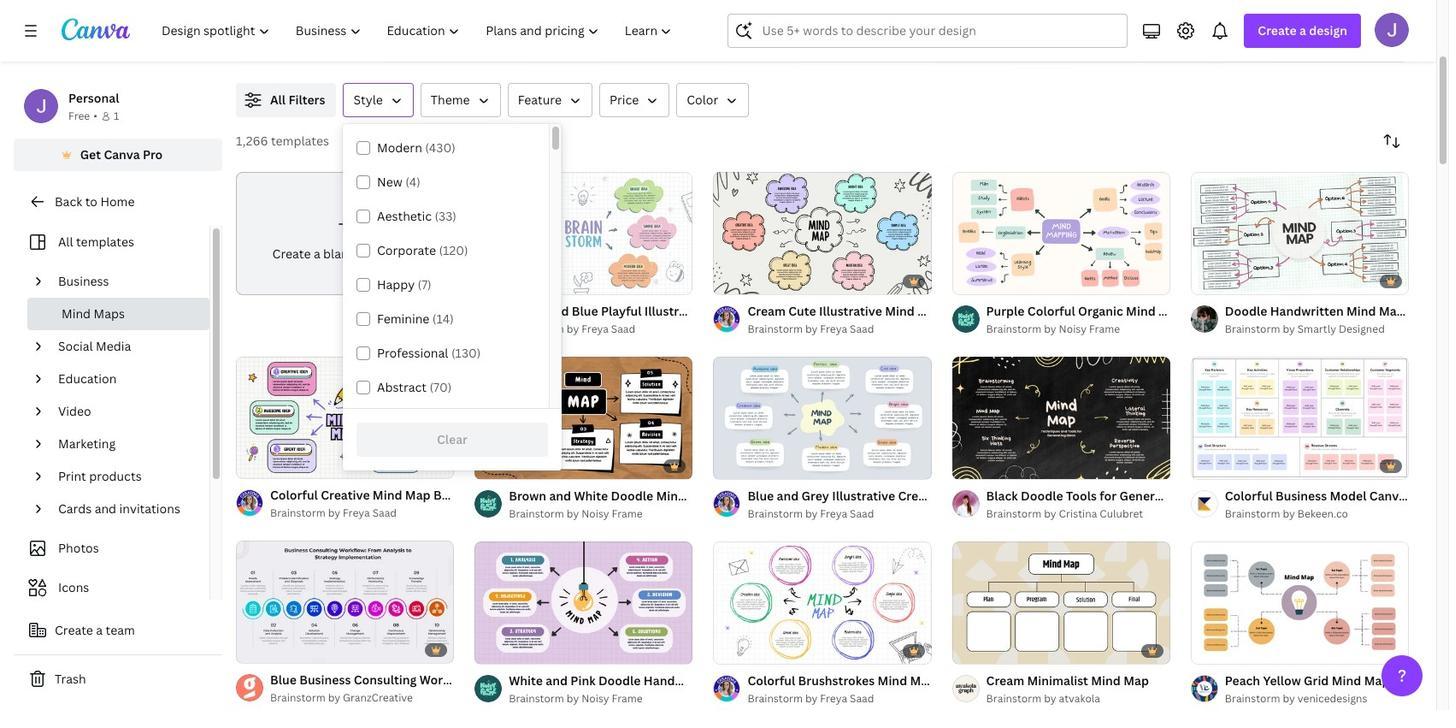 Task type: locate. For each thing, give the bounding box(es) containing it.
colorful inside colorful creative mind map brainstorm brainstorm by freya saad
[[270, 487, 318, 503]]

price button
[[600, 83, 670, 117]]

cream left cute
[[748, 303, 786, 319]]

business inside blue business consulting workflow mind map brainstorm by granzcreative
[[300, 672, 351, 688]]

1 vertical spatial handwritten
[[644, 672, 718, 688]]

designed
[[1340, 322, 1386, 336]]

clear button
[[357, 423, 548, 457]]

frame down white and pink doodle handwritten mind map brainstorm link
[[612, 691, 643, 705]]

create for create a design
[[1259, 22, 1297, 38]]

1 horizontal spatial cream
[[987, 672, 1025, 688]]

by inside doodle handwritten mind map brainsto brainstorm by smartly designed
[[1284, 322, 1296, 336]]

1 horizontal spatial all
[[270, 92, 286, 108]]

by down "purple colorful organic mind map brainstorm" link
[[1045, 322, 1057, 336]]

tree chart templates image
[[1045, 0, 1410, 62]]

a inside button
[[96, 622, 103, 638]]

purple colorful organic mind map brainstorm image
[[953, 172, 1171, 294]]

and left the pink
[[546, 672, 568, 688]]

0 vertical spatial cream
[[748, 303, 786, 319]]

colorful for colorful creative mind map brainstorm
[[270, 487, 318, 503]]

1 right •
[[114, 109, 119, 123]]

all templates
[[58, 234, 134, 250]]

freya down cream cute illustrative mind map brainstorm link
[[821, 322, 848, 336]]

feminine (14)
[[377, 311, 454, 327]]

green and blue playful illustrative mind map link
[[509, 302, 769, 321]]

cards
[[58, 500, 92, 517]]

by left granzcreative
[[328, 691, 341, 705]]

brainstorm by freya saad link for colorful creative mind map brainstorm
[[270, 505, 454, 522]]

create a team button
[[14, 613, 222, 648]]

white left the pink
[[509, 672, 543, 688]]

by inside green and blue playful illustrative mind map brainstorm by freya saad
[[567, 322, 579, 336]]

1 vertical spatial blue
[[748, 487, 774, 504]]

creative left black
[[899, 487, 948, 504]]

0 vertical spatial white
[[574, 487, 608, 504]]

a inside "dropdown button"
[[1300, 22, 1307, 38]]

brainstorm by noisy frame link down the pink
[[509, 690, 693, 707]]

and for cards
[[95, 500, 116, 517]]

blue left the grey
[[748, 487, 774, 504]]

trash
[[55, 671, 86, 687]]

map inside the colorful brushstrokes mind map brainstorm brainstorm by freya saad
[[911, 672, 936, 688]]

templates for all templates
[[76, 234, 134, 250]]

create left design
[[1259, 22, 1297, 38]]

doodle
[[1226, 303, 1268, 319], [611, 487, 654, 504], [1021, 487, 1064, 504], [599, 672, 641, 688]]

a left design
[[1300, 22, 1307, 38]]

and right green
[[547, 303, 569, 319]]

illustrative inside blue and grey illustrative creative mind map brainstorm by freya saad
[[833, 487, 896, 504]]

noisy down brown and white doodle mind map brainstorm link
[[582, 506, 610, 521]]

saad down colorful creative mind map brainstorm link
[[373, 506, 397, 520]]

by inside cream cute illustrative mind map brainstorm brainstorm by freya saad
[[806, 322, 818, 336]]

blue up brainstorm by granzcreative link
[[270, 672, 297, 688]]

white inside white and pink doodle handwritten mind map brainstorm brainstorm by noisy frame
[[509, 672, 543, 688]]

cream left minimalist
[[987, 672, 1025, 688]]

2 vertical spatial frame
[[612, 691, 643, 705]]

colorful business model canvas strategic planning brainstorm image
[[1191, 356, 1410, 479]]

brainstorm by freya saad link
[[509, 321, 693, 338], [748, 321, 932, 338], [270, 505, 454, 522], [748, 505, 932, 523], [748, 690, 932, 707]]

2 vertical spatial business
[[300, 672, 351, 688]]

1 vertical spatial brainstorm by noisy frame link
[[509, 505, 693, 523]]

cream for cream minimalist mind map
[[987, 672, 1025, 688]]

workflow
[[420, 672, 475, 688]]

blue inside blue business consulting workflow mind map brainstorm by granzcreative
[[270, 672, 297, 688]]

by down brushstrokes at the right of page
[[806, 691, 818, 705]]

business inside colorful business model canvas strate brainstorm by bekeen.co
[[1276, 487, 1328, 504]]

create
[[1259, 22, 1297, 38], [273, 245, 311, 262], [55, 622, 93, 638]]

and right the cards on the bottom
[[95, 500, 116, 517]]

saad inside cream cute illustrative mind map brainstorm brainstorm by freya saad
[[850, 322, 875, 336]]

brainstorm inside black doodle tools for generating ideas mind map brainstorm by cristina culubret
[[987, 506, 1042, 521]]

saad down blue and grey illustrative creative mind map link on the right bottom
[[850, 506, 875, 521]]

0 vertical spatial all
[[270, 92, 286, 108]]

black doodle tools for generating ideas mind map brainstorm by cristina culubret
[[987, 487, 1280, 521]]

mind
[[711, 303, 741, 319], [886, 303, 915, 319], [1127, 303, 1156, 319], [1347, 303, 1377, 319], [62, 305, 91, 322], [373, 487, 402, 503], [657, 487, 686, 504], [951, 487, 980, 504], [1222, 487, 1251, 504], [478, 672, 507, 688], [720, 672, 750, 688], [878, 672, 908, 688], [1092, 672, 1121, 688], [1333, 672, 1362, 688]]

all filters
[[270, 92, 325, 108]]

0 vertical spatial brainstorm by noisy frame link
[[987, 321, 1171, 338]]

map inside doodle handwritten mind map brainsto brainstorm by smartly designed
[[1380, 303, 1405, 319]]

photos
[[58, 540, 99, 556]]

0 vertical spatial create
[[1259, 22, 1297, 38]]

saad inside blue and grey illustrative creative mind map brainstorm by freya saad
[[850, 506, 875, 521]]

and left the grey
[[777, 487, 799, 504]]

new
[[377, 174, 403, 190]]

1 horizontal spatial templates
[[271, 133, 329, 149]]

by down the grey
[[806, 506, 818, 521]]

freya inside the colorful brushstrokes mind map brainstorm brainstorm by freya saad
[[821, 691, 848, 705]]

brown and white doodle mind map brainstorm brainstorm by noisy frame
[[509, 487, 783, 521]]

business up mind maps
[[58, 273, 109, 289]]

cream cute illustrative mind map brainstorm link
[[748, 302, 1012, 321]]

1 vertical spatial 1
[[1203, 274, 1208, 286]]

noisy inside brown and white doodle mind map brainstorm brainstorm by noisy frame
[[582, 506, 610, 521]]

brainstorm inside cream minimalist mind map brainstorm by atvakola
[[987, 691, 1042, 705]]

2 vertical spatial create
[[55, 622, 93, 638]]

1 horizontal spatial blue
[[572, 303, 598, 319]]

a left team
[[96, 622, 103, 638]]

all for all templates
[[58, 234, 73, 250]]

mind inside black doodle tools for generating ideas mind map brainstorm by cristina culubret
[[1222, 487, 1251, 504]]

map inside cream cute illustrative mind map brainstorm brainstorm by freya saad
[[918, 303, 943, 319]]

1 horizontal spatial 1
[[1203, 274, 1208, 286]]

smartly
[[1298, 322, 1337, 336]]

0 horizontal spatial 1
[[114, 109, 119, 123]]

photos link
[[24, 532, 199, 565]]

colorful inside the colorful brushstrokes mind map brainstorm brainstorm by freya saad
[[748, 672, 796, 688]]

saad inside colorful creative mind map brainstorm brainstorm by freya saad
[[373, 506, 397, 520]]

colorful brushstrokes mind map brainstorm link
[[748, 671, 1004, 690]]

0 vertical spatial business
[[58, 273, 109, 289]]

noisy
[[1060, 322, 1087, 336], [582, 506, 610, 521], [582, 691, 610, 705]]

and inside green and blue playful illustrative mind map brainstorm by freya saad
[[547, 303, 569, 319]]

invitations
[[119, 500, 180, 517]]

of
[[1211, 274, 1220, 286]]

0 horizontal spatial blue
[[270, 672, 297, 688]]

to
[[85, 193, 97, 210]]

by down the pink
[[567, 691, 579, 705]]

doodle handwritten mind map brainsto link
[[1226, 302, 1450, 321]]

0 vertical spatial noisy
[[1060, 322, 1087, 336]]

blue for blue business consulting workflow mind map
[[270, 672, 297, 688]]

mind inside the colorful brushstrokes mind map brainstorm brainstorm by freya saad
[[878, 672, 908, 688]]

1 left of
[[1203, 274, 1208, 286]]

print
[[58, 468, 86, 484]]

by down brown and white doodle mind map brainstorm link
[[567, 506, 579, 521]]

0 vertical spatial blue
[[572, 303, 598, 319]]

colorful for colorful brushstrokes mind map brainstorm
[[748, 672, 796, 688]]

1 for 1
[[114, 109, 119, 123]]

freya down the grey
[[821, 506, 848, 521]]

modern
[[377, 139, 422, 156]]

blue left playful
[[572, 303, 598, 319]]

media
[[96, 338, 131, 354]]

create inside button
[[55, 622, 93, 638]]

freya inside green and blue playful illustrative mind map brainstorm by freya saad
[[582, 322, 609, 336]]

2 vertical spatial blue
[[270, 672, 297, 688]]

saad down cream cute illustrative mind map brainstorm link
[[850, 322, 875, 336]]

black doodle tools for generating ideas mind map image
[[953, 356, 1171, 479]]

2 creative from the left
[[899, 487, 948, 504]]

all for all filters
[[270, 92, 286, 108]]

0 horizontal spatial white
[[509, 672, 543, 688]]

1 vertical spatial cream
[[987, 672, 1025, 688]]

2 vertical spatial a
[[96, 622, 103, 638]]

create a design
[[1259, 22, 1348, 38]]

video
[[58, 403, 91, 419]]

maps
[[94, 305, 125, 322]]

and inside blue and grey illustrative creative mind map brainstorm by freya saad
[[777, 487, 799, 504]]

1 vertical spatial a
[[314, 245, 321, 262]]

map
[[743, 303, 769, 319], [918, 303, 943, 319], [1159, 303, 1185, 319], [1380, 303, 1405, 319], [405, 487, 431, 503], [689, 487, 714, 504], [983, 487, 1008, 504], [1254, 487, 1280, 504], [510, 672, 535, 688], [753, 672, 778, 688], [911, 672, 936, 688], [1124, 672, 1150, 688], [1365, 672, 1390, 688]]

0 horizontal spatial a
[[96, 622, 103, 638]]

2 horizontal spatial blue
[[748, 487, 774, 504]]

1 horizontal spatial white
[[574, 487, 608, 504]]

2 horizontal spatial create
[[1259, 22, 1297, 38]]

black doodle tools for generating ideas mind map link
[[987, 487, 1280, 505]]

doodle inside black doodle tools for generating ideas mind map brainstorm by cristina culubret
[[1021, 487, 1064, 504]]

map inside peach yellow grid mind map brainstorm brainstorm by venicedesigns
[[1365, 672, 1390, 688]]

0 vertical spatial 1
[[114, 109, 119, 123]]

map inside cream minimalist mind map brainstorm by atvakola
[[1124, 672, 1150, 688]]

mind inside cream cute illustrative mind map brainstorm brainstorm by freya saad
[[886, 303, 915, 319]]

freya down playful
[[582, 322, 609, 336]]

color
[[687, 92, 719, 108]]

saad down playful
[[611, 322, 636, 336]]

cream inside cream cute illustrative mind map brainstorm brainstorm by freya saad
[[748, 303, 786, 319]]

white
[[574, 487, 608, 504], [509, 672, 543, 688]]

business up brainstorm by bekeen.co link on the right of page
[[1276, 487, 1328, 504]]

products
[[89, 468, 142, 484]]

None search field
[[728, 14, 1129, 48]]

noisy down the pink
[[582, 691, 610, 705]]

brainstorm by noisy frame link down organic
[[987, 321, 1171, 338]]

0 vertical spatial templates
[[271, 133, 329, 149]]

happy
[[377, 276, 415, 293]]

freya down brushstrokes at the right of page
[[821, 691, 848, 705]]

creative down colorful creative mind map brainstorm image in the bottom left of the page
[[321, 487, 370, 503]]

white inside brown and white doodle mind map brainstorm brainstorm by noisy frame
[[574, 487, 608, 504]]

1 vertical spatial noisy
[[582, 506, 610, 521]]

marketing
[[58, 435, 116, 452]]

create inside "dropdown button"
[[1259, 22, 1297, 38]]

cream minimalist mind map image
[[953, 541, 1171, 664]]

blue
[[572, 303, 598, 319], [748, 487, 774, 504], [270, 672, 297, 688]]

1 horizontal spatial handwritten
[[1271, 303, 1344, 319]]

colorful creative mind map brainstorm brainstorm by freya saad
[[270, 487, 499, 520]]

aesthetic
[[377, 208, 432, 224]]

doodle inside doodle handwritten mind map brainsto brainstorm by smartly designed
[[1226, 303, 1268, 319]]

1 of 2 link
[[1191, 172, 1410, 294]]

green
[[509, 303, 544, 319]]

a
[[1300, 22, 1307, 38], [314, 245, 321, 262], [96, 622, 103, 638]]

feminine
[[377, 311, 430, 327]]

2 vertical spatial brainstorm by noisy frame link
[[509, 690, 693, 707]]

and inside brown and white doodle mind map brainstorm brainstorm by noisy frame
[[550, 487, 572, 504]]

and for blue
[[777, 487, 799, 504]]

by inside colorful creative mind map brainstorm brainstorm by freya saad
[[328, 506, 341, 520]]

0 vertical spatial a
[[1300, 22, 1307, 38]]

canvas
[[1370, 487, 1412, 504]]

blue inside green and blue playful illustrative mind map brainstorm by freya saad
[[572, 303, 598, 319]]

by down green and blue playful illustrative mind map link
[[567, 322, 579, 336]]

1 creative from the left
[[321, 487, 370, 503]]

all left 'filters'
[[270, 92, 286, 108]]

freya inside cream cute illustrative mind map brainstorm brainstorm by freya saad
[[821, 322, 848, 336]]

culubret
[[1100, 506, 1144, 521]]

green and blue playful illustrative mind map image
[[475, 172, 693, 294]]

tools
[[1067, 487, 1097, 504]]

2 horizontal spatial a
[[1300, 22, 1307, 38]]

1 vertical spatial all
[[58, 234, 73, 250]]

colorful inside colorful business model canvas strate brainstorm by bekeen.co
[[1226, 487, 1273, 504]]

education
[[58, 370, 117, 387]]

brainstorm by noisy frame link
[[987, 321, 1171, 338], [509, 505, 693, 523], [509, 690, 693, 707]]

all
[[270, 92, 286, 108], [58, 234, 73, 250]]

a for design
[[1300, 22, 1307, 38]]

brainstorm inside doodle handwritten mind map brainsto brainstorm by smartly designed
[[1226, 322, 1281, 336]]

cards and invitations
[[58, 500, 180, 517]]

by down cute
[[806, 322, 818, 336]]

templates down back to home at the left top of the page
[[76, 234, 134, 250]]

1 vertical spatial white
[[509, 672, 543, 688]]

map inside green and blue playful illustrative mind map brainstorm by freya saad
[[743, 303, 769, 319]]

frame down organic
[[1090, 322, 1121, 336]]

create down icons
[[55, 622, 93, 638]]

all down back
[[58, 234, 73, 250]]

illustrative right playful
[[645, 303, 708, 319]]

by inside black doodle tools for generating ideas mind map brainstorm by cristina culubret
[[1045, 506, 1057, 521]]

cream inside cream minimalist mind map brainstorm by atvakola
[[987, 672, 1025, 688]]

by down yellow
[[1284, 691, 1296, 705]]

freya down colorful creative mind map brainstorm link
[[343, 506, 370, 520]]

1 vertical spatial business
[[1276, 487, 1328, 504]]

by
[[567, 322, 579, 336], [806, 322, 818, 336], [1045, 322, 1057, 336], [1284, 322, 1296, 336], [328, 506, 341, 520], [567, 506, 579, 521], [806, 506, 818, 521], [1045, 506, 1057, 521], [1284, 506, 1296, 521], [328, 691, 341, 705], [567, 691, 579, 705], [806, 691, 818, 705], [1045, 691, 1057, 705], [1284, 691, 1296, 705]]

a left blank
[[314, 245, 321, 262]]

back
[[55, 193, 82, 210]]

0 horizontal spatial all
[[58, 234, 73, 250]]

1 horizontal spatial create
[[273, 245, 311, 262]]

blue inside blue and grey illustrative creative mind map brainstorm by freya saad
[[748, 487, 774, 504]]

cream
[[748, 303, 786, 319], [987, 672, 1025, 688]]

1 vertical spatial create
[[273, 245, 311, 262]]

doodle inside brown and white doodle mind map brainstorm brainstorm by noisy frame
[[611, 487, 654, 504]]

create left blank
[[273, 245, 311, 262]]

create for create a blank tree chart
[[273, 245, 311, 262]]

bekeen.co
[[1298, 506, 1349, 521]]

by down colorful creative mind map brainstorm link
[[328, 506, 341, 520]]

a for blank
[[314, 245, 321, 262]]

2 vertical spatial noisy
[[582, 691, 610, 705]]

and inside white and pink doodle handwritten mind map brainstorm brainstorm by noisy frame
[[546, 672, 568, 688]]

0 horizontal spatial create
[[55, 622, 93, 638]]

1 horizontal spatial a
[[314, 245, 321, 262]]

by left bekeen.co on the right bottom of the page
[[1284, 506, 1296, 521]]

colorful creative mind map brainstorm image
[[236, 356, 454, 479]]

colorful business model canvas strate link
[[1226, 487, 1450, 505]]

frame inside purple colorful organic mind map brainstorm brainstorm by noisy frame
[[1090, 322, 1121, 336]]

mind inside green and blue playful illustrative mind map brainstorm by freya saad
[[711, 303, 741, 319]]

0 horizontal spatial creative
[[321, 487, 370, 503]]

0 horizontal spatial templates
[[76, 234, 134, 250]]

map inside blue and grey illustrative creative mind map brainstorm by freya saad
[[983, 487, 1008, 504]]

(70)
[[430, 379, 452, 395]]

and right brown
[[550, 487, 572, 504]]

illustrative right cute
[[819, 303, 883, 319]]

0 vertical spatial frame
[[1090, 322, 1121, 336]]

(7)
[[418, 276, 432, 293]]

templates down all filters
[[271, 133, 329, 149]]

by left cristina
[[1045, 506, 1057, 521]]

1 horizontal spatial business
[[300, 672, 351, 688]]

aesthetic (33)
[[377, 208, 457, 224]]

social media
[[58, 338, 131, 354]]

brown and white doodle mind map brainstorm image
[[475, 356, 693, 479]]

saad down colorful brushstrokes mind map brainstorm link
[[850, 691, 875, 705]]

colorful for colorful business model canvas strate
[[1226, 487, 1273, 504]]

cream for cream cute illustrative mind map brainstorm
[[748, 303, 786, 319]]

and for green
[[547, 303, 569, 319]]

1 vertical spatial templates
[[76, 234, 134, 250]]

by down minimalist
[[1045, 691, 1057, 705]]

0 horizontal spatial cream
[[748, 303, 786, 319]]

illustrative right the grey
[[833, 487, 896, 504]]

theme
[[431, 92, 470, 108]]

business up brainstorm by granzcreative link
[[300, 672, 351, 688]]

by inside white and pink doodle handwritten mind map brainstorm brainstorm by noisy frame
[[567, 691, 579, 705]]

all inside button
[[270, 92, 286, 108]]

create a team
[[55, 622, 135, 638]]

pink
[[571, 672, 596, 688]]

freya inside colorful creative mind map brainstorm brainstorm by freya saad
[[343, 506, 370, 520]]

0 vertical spatial handwritten
[[1271, 303, 1344, 319]]

frame down brown and white doodle mind map brainstorm link
[[612, 506, 643, 521]]

by inside blue business consulting workflow mind map brainstorm by granzcreative
[[328, 691, 341, 705]]

noisy down organic
[[1060, 322, 1087, 336]]

0 horizontal spatial handwritten
[[644, 672, 718, 688]]

get canva pro
[[80, 146, 163, 163]]

white right brown
[[574, 487, 608, 504]]

2 horizontal spatial business
[[1276, 487, 1328, 504]]

1 horizontal spatial creative
[[899, 487, 948, 504]]

1 inside 1 of 2 link
[[1203, 274, 1208, 286]]

cristina
[[1060, 506, 1098, 521]]

brainstorm by noisy frame link down brown
[[509, 505, 693, 523]]

by left smartly
[[1284, 322, 1296, 336]]

1 vertical spatial frame
[[612, 506, 643, 521]]

colorful
[[1028, 303, 1076, 319], [270, 487, 318, 503], [1226, 487, 1273, 504], [748, 672, 796, 688]]

mind inside cream minimalist mind map brainstorm by atvakola
[[1092, 672, 1121, 688]]



Task type: vqa. For each thing, say whether or not it's contained in the screenshot.
And for Cards
yes



Task type: describe. For each thing, give the bounding box(es) containing it.
white and pink doodle handwritten mind map brainstorm image
[[475, 541, 693, 664]]

handwritten inside white and pink doodle handwritten mind map brainstorm brainstorm by noisy frame
[[644, 672, 718, 688]]

1 of 2
[[1203, 274, 1228, 286]]

templates for 1,266 templates
[[271, 133, 329, 149]]

map inside blue business consulting workflow mind map brainstorm by granzcreative
[[510, 672, 535, 688]]

granzcreative
[[343, 691, 413, 705]]

create a blank tree chart
[[273, 245, 418, 262]]

(120)
[[439, 242, 468, 258]]

all filters button
[[236, 83, 337, 117]]

doodle handwritten mind map brainstorm image
[[1191, 172, 1410, 294]]

tree
[[358, 245, 383, 262]]

brainstorm by freya saad link for colorful brushstrokes mind map brainstorm
[[748, 690, 932, 707]]

brainstorm by freya saad link for blue and grey illustrative creative mind map
[[748, 505, 932, 523]]

doodle inside white and pink doodle handwritten mind map brainstorm brainstorm by noisy frame
[[599, 672, 641, 688]]

blue for blue and grey illustrative creative mind map
[[748, 487, 774, 504]]

brainstorm by freya saad link for green and blue playful illustrative mind map
[[509, 321, 693, 338]]

frame inside brown and white doodle mind map brainstorm brainstorm by noisy frame
[[612, 506, 643, 521]]

strate
[[1415, 487, 1450, 504]]

jacob simon image
[[1376, 13, 1410, 47]]

a for team
[[96, 622, 103, 638]]

all templates link
[[24, 226, 199, 258]]

blue business consulting workflow mind map image
[[236, 541, 454, 664]]

free
[[68, 109, 90, 123]]

blue and grey illustrative creative mind map image
[[714, 356, 932, 479]]

create for create a team
[[55, 622, 93, 638]]

doodle handwritten mind map brainsto brainstorm by smartly designed
[[1226, 303, 1450, 336]]

create a blank tree chart element
[[236, 172, 454, 295]]

create a design button
[[1245, 14, 1362, 48]]

home
[[100, 193, 135, 210]]

by inside the colorful brushstrokes mind map brainstorm brainstorm by freya saad
[[806, 691, 818, 705]]

social
[[58, 338, 93, 354]]

1,266 templates
[[236, 133, 329, 149]]

brainstorm by granzcreative link
[[270, 690, 454, 707]]

colorful creative mind map brainstorm link
[[270, 486, 499, 505]]

handwritten inside doodle handwritten mind map brainsto brainstorm by smartly designed
[[1271, 303, 1344, 319]]

cream cute illustrative mind map brainstorm image
[[714, 172, 932, 294]]

brainstorm by noisy frame link for organic
[[987, 321, 1171, 338]]

and for white
[[546, 672, 568, 688]]

brainstorm by smartly designed link
[[1226, 321, 1410, 338]]

brown and white doodle mind map brainstorm link
[[509, 487, 783, 505]]

map inside brown and white doodle mind map brainstorm brainstorm by noisy frame
[[689, 487, 714, 504]]

professional (130)
[[377, 345, 481, 361]]

colorful brushstrokes mind map brainstorm image
[[714, 541, 932, 664]]

(430)
[[425, 139, 456, 156]]

brainstorm by atvakola link
[[987, 690, 1150, 707]]

brainsto
[[1408, 303, 1450, 319]]

map inside black doodle tools for generating ideas mind map brainstorm by cristina culubret
[[1254, 487, 1280, 504]]

top level navigation element
[[151, 14, 687, 48]]

Search search field
[[763, 15, 1118, 47]]

grid
[[1305, 672, 1330, 688]]

theme button
[[421, 83, 501, 117]]

business for colorful business model canvas strate
[[1276, 487, 1328, 504]]

filters
[[289, 92, 325, 108]]

mind inside brown and white doodle mind map brainstorm brainstorm by noisy frame
[[657, 487, 686, 504]]

minimalist
[[1028, 672, 1089, 688]]

map inside purple colorful organic mind map brainstorm brainstorm by noisy frame
[[1159, 303, 1185, 319]]

saad inside green and blue playful illustrative mind map brainstorm by freya saad
[[611, 322, 636, 336]]

brainstorm by venicedesigns link
[[1226, 690, 1410, 707]]

style button
[[343, 83, 414, 117]]

illustrative inside green and blue playful illustrative mind map brainstorm by freya saad
[[645, 303, 708, 319]]

consulting
[[354, 672, 417, 688]]

by inside colorful business model canvas strate brainstorm by bekeen.co
[[1284, 506, 1296, 521]]

blue business consulting workflow mind map link
[[270, 671, 535, 690]]

marketing link
[[51, 428, 199, 460]]

brainstorm inside blue and grey illustrative creative mind map brainstorm by freya saad
[[748, 506, 803, 521]]

and for brown
[[550, 487, 572, 504]]

colorful inside purple colorful organic mind map brainstorm brainstorm by noisy frame
[[1028, 303, 1076, 319]]

cards and invitations link
[[51, 493, 199, 525]]

happy (7)
[[377, 276, 432, 293]]

peach yellow grid mind map brainstorm image
[[1191, 541, 1410, 664]]

print products link
[[51, 460, 199, 493]]

grey
[[802, 487, 830, 504]]

model
[[1331, 487, 1367, 504]]

creative inside colorful creative mind map brainstorm brainstorm by freya saad
[[321, 487, 370, 503]]

frame inside white and pink doodle handwritten mind map brainstorm brainstorm by noisy frame
[[612, 691, 643, 705]]

mind inside blue and grey illustrative creative mind map brainstorm by freya saad
[[951, 487, 980, 504]]

ideas
[[1188, 487, 1219, 504]]

creative inside blue and grey illustrative creative mind map brainstorm by freya saad
[[899, 487, 948, 504]]

personal
[[68, 90, 119, 106]]

back to home
[[55, 193, 135, 210]]

new (4)
[[377, 174, 421, 190]]

blue and grey illustrative creative mind map link
[[748, 487, 1008, 505]]

cream cute illustrative mind map brainstorm brainstorm by freya saad
[[748, 303, 1012, 336]]

(4)
[[406, 174, 421, 190]]

by inside brown and white doodle mind map brainstorm brainstorm by noisy frame
[[567, 506, 579, 521]]

saad inside the colorful brushstrokes mind map brainstorm brainstorm by freya saad
[[850, 691, 875, 705]]

video link
[[51, 395, 199, 428]]

purple
[[987, 303, 1025, 319]]

(33)
[[435, 208, 457, 224]]

black
[[987, 487, 1019, 504]]

peach
[[1226, 672, 1261, 688]]

brainstorm by freya saad link for cream cute illustrative mind map brainstorm
[[748, 321, 932, 338]]

Sort by button
[[1376, 124, 1410, 158]]

trash link
[[14, 662, 222, 696]]

business link
[[51, 265, 199, 298]]

by inside cream minimalist mind map brainstorm by atvakola
[[1045, 691, 1057, 705]]

brainstorm inside green and blue playful illustrative mind map brainstorm by freya saad
[[509, 322, 564, 336]]

brainstorm inside colorful business model canvas strate brainstorm by bekeen.co
[[1226, 506, 1281, 521]]

colorful brushstrokes mind map brainstorm brainstorm by freya saad
[[748, 672, 1004, 705]]

back to home link
[[14, 185, 222, 219]]

design
[[1310, 22, 1348, 38]]

by inside blue and grey illustrative creative mind map brainstorm by freya saad
[[806, 506, 818, 521]]

purple colorful organic mind map brainstorm brainstorm by noisy frame
[[987, 303, 1253, 336]]

brainstorm by noisy frame link for white
[[509, 505, 693, 523]]

1 for 1 of 2
[[1203, 274, 1208, 286]]

brainstorm inside blue business consulting workflow mind map brainstorm by granzcreative
[[270, 691, 326, 705]]

cute
[[789, 303, 817, 319]]

cream minimalist mind map brainstorm by atvakola
[[987, 672, 1150, 705]]

green and blue playful illustrative mind map brainstorm by freya saad
[[509, 303, 769, 336]]

by inside purple colorful organic mind map brainstorm brainstorm by noisy frame
[[1045, 322, 1057, 336]]

noisy inside white and pink doodle handwritten mind map brainstorm brainstorm by noisy frame
[[582, 691, 610, 705]]

professional
[[377, 345, 449, 361]]

peach yellow grid mind map brainstorm link
[[1226, 671, 1450, 690]]

peach yellow grid mind map brainstorm brainstorm by venicedesigns
[[1226, 672, 1450, 705]]

mind inside peach yellow grid mind map brainstorm brainstorm by venicedesigns
[[1333, 672, 1362, 688]]

free •
[[68, 109, 97, 123]]

brainstorm by bekeen.co link
[[1226, 505, 1410, 523]]

by inside peach yellow grid mind map brainstorm brainstorm by venicedesigns
[[1284, 691, 1296, 705]]

brainstorm by noisy frame link for pink
[[509, 690, 693, 707]]

freya inside blue and grey illustrative creative mind map brainstorm by freya saad
[[821, 506, 848, 521]]

mind inside colorful creative mind map brainstorm brainstorm by freya saad
[[373, 487, 402, 503]]

get canva pro button
[[14, 139, 222, 171]]

get
[[80, 146, 101, 163]]

white and pink doodle handwritten mind map brainstorm link
[[509, 671, 847, 690]]

(130)
[[452, 345, 481, 361]]

playful
[[601, 303, 642, 319]]

brainstorm by cristina culubret link
[[987, 505, 1171, 523]]

noisy inside purple colorful organic mind map brainstorm brainstorm by noisy frame
[[1060, 322, 1087, 336]]

mind inside white and pink doodle handwritten mind map brainstorm brainstorm by noisy frame
[[720, 672, 750, 688]]

•
[[93, 109, 97, 123]]

mind maps
[[62, 305, 125, 322]]

map inside colorful creative mind map brainstorm brainstorm by freya saad
[[405, 487, 431, 503]]

map inside white and pink doodle handwritten mind map brainstorm brainstorm by noisy frame
[[753, 672, 778, 688]]

atvakola
[[1060, 691, 1101, 705]]

social media link
[[51, 330, 199, 363]]

feature button
[[508, 83, 593, 117]]

mind inside purple colorful organic mind map brainstorm brainstorm by noisy frame
[[1127, 303, 1156, 319]]

0 horizontal spatial business
[[58, 273, 109, 289]]

2
[[1222, 274, 1228, 286]]

illustrative inside cream cute illustrative mind map brainstorm brainstorm by freya saad
[[819, 303, 883, 319]]

brushstrokes
[[799, 672, 875, 688]]

canva
[[104, 146, 140, 163]]

business for blue business consulting workflow mind map
[[300, 672, 351, 688]]

mind inside doodle handwritten mind map brainsto brainstorm by smartly designed
[[1347, 303, 1377, 319]]

for
[[1100, 487, 1117, 504]]

yellow
[[1264, 672, 1302, 688]]

mind inside blue business consulting workflow mind map brainstorm by granzcreative
[[478, 672, 507, 688]]



